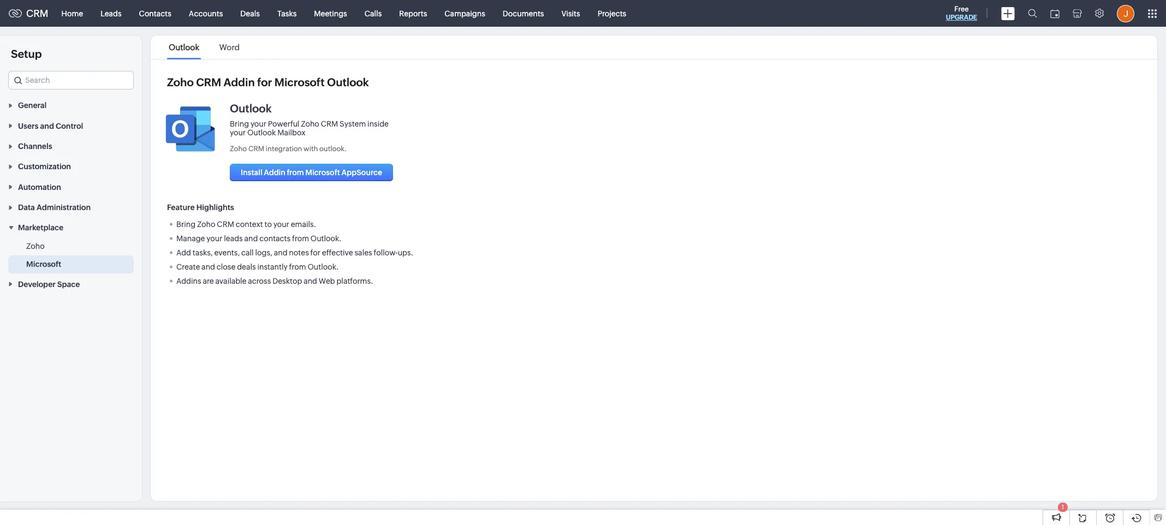 Task type: describe. For each thing, give the bounding box(es) containing it.
notes
[[289, 248, 309, 257]]

leads
[[101, 9, 122, 18]]

word
[[219, 43, 240, 52]]

projects
[[598, 9, 627, 18]]

feature
[[167, 203, 195, 212]]

data
[[18, 203, 35, 212]]

and down context
[[244, 234, 258, 243]]

control
[[56, 122, 83, 130]]

zoho crm integration with outlook.
[[230, 145, 347, 153]]

customization button
[[0, 156, 142, 177]]

developer space
[[18, 280, 80, 289]]

ups.
[[398, 248, 414, 257]]

manage
[[176, 234, 205, 243]]

effective
[[322, 248, 353, 257]]

calls link
[[356, 0, 391, 26]]

developer space button
[[0, 274, 142, 294]]

emails.
[[291, 220, 316, 229]]

marketplace button
[[0, 217, 142, 238]]

your right to at left
[[273, 220, 289, 229]]

to
[[265, 220, 272, 229]]

call
[[241, 248, 254, 257]]

channels button
[[0, 136, 142, 156]]

web
[[319, 277, 335, 286]]

sales
[[355, 248, 372, 257]]

and left web
[[304, 277, 317, 286]]

zoho for zoho crm integration with outlook.
[[230, 145, 247, 153]]

space
[[57, 280, 80, 289]]

bring inside outlook bring your powerful zoho crm system inside your outlook mailbox
[[230, 120, 249, 128]]

zoho for zoho
[[26, 242, 45, 251]]

and down contacts
[[274, 248, 288, 257]]

install
[[241, 168, 262, 177]]

leads link
[[92, 0, 130, 26]]

desktop
[[273, 277, 302, 286]]

your up 'tasks,'
[[207, 234, 222, 243]]

contacts link
[[130, 0, 180, 26]]

documents link
[[494, 0, 553, 26]]

close
[[217, 263, 236, 271]]

available
[[215, 277, 247, 286]]

follow-
[[374, 248, 398, 257]]

word link
[[218, 43, 241, 52]]

events,
[[214, 248, 240, 257]]

instantly
[[257, 263, 288, 271]]

are
[[203, 277, 214, 286]]

general button
[[0, 95, 142, 115]]

outlook.
[[319, 145, 347, 153]]

marketplace region
[[0, 238, 142, 274]]

reports link
[[391, 0, 436, 26]]

users and control button
[[0, 115, 142, 136]]

contacts
[[260, 234, 291, 243]]

outlook down accounts link
[[169, 43, 199, 52]]

customization
[[18, 162, 71, 171]]

crm left home
[[26, 8, 48, 19]]

campaigns link
[[436, 0, 494, 26]]

channels
[[18, 142, 52, 151]]

users and control
[[18, 122, 83, 130]]

create
[[176, 263, 200, 271]]

zoho inside bring zoho crm context to your emails. manage your leads and contacts from outlook. add tasks, events, call logs, and notes for effective sales follow-ups. create and close deals instantly from outlook. addins are available across desktop and web platforms.
[[197, 220, 215, 229]]

appsource
[[342, 168, 382, 177]]

deals
[[240, 9, 260, 18]]

addins
[[176, 277, 201, 286]]

outlook up system
[[327, 76, 369, 88]]

tasks,
[[193, 248, 213, 257]]

inside
[[368, 120, 389, 128]]

outlook up integration
[[247, 128, 276, 137]]

profile element
[[1111, 0, 1141, 26]]

context
[[236, 220, 263, 229]]

reports
[[399, 9, 427, 18]]

users
[[18, 122, 38, 130]]

install addin from microsoft appsource button
[[230, 164, 393, 181]]

outlook bring your powerful zoho crm system inside your outlook mailbox
[[230, 102, 389, 137]]

platforms.
[[337, 277, 373, 286]]

list containing outlook
[[159, 35, 250, 59]]

bring zoho crm context to your emails. manage your leads and contacts from outlook. add tasks, events, call logs, and notes for effective sales follow-ups. create and close deals instantly from outlook. addins are available across desktop and web platforms.
[[176, 220, 414, 286]]

crm down word at the top left of page
[[196, 76, 221, 88]]

zoho for zoho crm addin for microsoft outlook
[[167, 76, 194, 88]]

from inside button
[[287, 168, 304, 177]]

add
[[176, 248, 191, 257]]

mailbox
[[278, 128, 306, 137]]



Task type: vqa. For each thing, say whether or not it's contained in the screenshot.
the leftmost the Fiscal Year
no



Task type: locate. For each thing, give the bounding box(es) containing it.
zoho down outlook link in the left of the page
[[167, 76, 194, 88]]

zoho inside outlook bring your powerful zoho crm system inside your outlook mailbox
[[301, 120, 319, 128]]

contacts
[[139, 9, 171, 18]]

tasks
[[277, 9, 297, 18]]

tasks link
[[269, 0, 305, 26]]

zoho crm addin for microsoft outlook
[[167, 76, 369, 88]]

marketplace
[[18, 224, 63, 232]]

zoho up with
[[301, 120, 319, 128]]

bring inside bring zoho crm context to your emails. manage your leads and contacts from outlook. add tasks, events, call logs, and notes for effective sales follow-ups. create and close deals instantly from outlook. addins are available across desktop and web platforms.
[[176, 220, 196, 229]]

logs,
[[255, 248, 272, 257]]

accounts link
[[180, 0, 232, 26]]

outlook link
[[167, 43, 201, 52]]

0 vertical spatial outlook.
[[311, 234, 342, 243]]

crm left system
[[321, 120, 338, 128]]

outlook
[[169, 43, 199, 52], [327, 76, 369, 88], [230, 102, 272, 115], [247, 128, 276, 137]]

data administration button
[[0, 197, 142, 217]]

microsoft up outlook bring your powerful zoho crm system inside your outlook mailbox
[[275, 76, 325, 88]]

campaigns
[[445, 9, 485, 18]]

calendar image
[[1051, 9, 1060, 18]]

addin inside button
[[264, 168, 285, 177]]

system
[[340, 120, 366, 128]]

from up notes on the top left of the page
[[292, 234, 309, 243]]

2 vertical spatial from
[[289, 263, 306, 271]]

outlook.
[[311, 234, 342, 243], [308, 263, 339, 271]]

search element
[[1022, 0, 1044, 27]]

highlights
[[196, 203, 234, 212]]

visits
[[562, 9, 580, 18]]

zoho link
[[26, 241, 45, 252]]

1 vertical spatial from
[[292, 234, 309, 243]]

visits link
[[553, 0, 589, 26]]

from down zoho crm integration with outlook.
[[287, 168, 304, 177]]

calls
[[365, 9, 382, 18]]

zoho up "install"
[[230, 145, 247, 153]]

deals link
[[232, 0, 269, 26]]

search image
[[1028, 9, 1038, 18]]

0 vertical spatial for
[[257, 76, 272, 88]]

profile image
[[1117, 5, 1135, 22]]

meetings link
[[305, 0, 356, 26]]

1 vertical spatial bring
[[176, 220, 196, 229]]

home
[[61, 9, 83, 18]]

crm inside outlook bring your powerful zoho crm system inside your outlook mailbox
[[321, 120, 338, 128]]

create menu element
[[995, 0, 1022, 26]]

with
[[304, 145, 318, 153]]

your left powerful
[[251, 120, 266, 128]]

and
[[40, 122, 54, 130], [244, 234, 258, 243], [274, 248, 288, 257], [202, 263, 215, 271], [304, 277, 317, 286]]

bring left powerful
[[230, 120, 249, 128]]

0 horizontal spatial addin
[[224, 76, 255, 88]]

developer
[[18, 280, 56, 289]]

1 horizontal spatial bring
[[230, 120, 249, 128]]

crm
[[26, 8, 48, 19], [196, 76, 221, 88], [321, 120, 338, 128], [248, 145, 264, 153], [217, 220, 234, 229]]

1 vertical spatial microsoft
[[306, 168, 340, 177]]

and up are
[[202, 263, 215, 271]]

0 vertical spatial addin
[[224, 76, 255, 88]]

install addin from microsoft appsource
[[241, 168, 382, 177]]

outlook. up web
[[308, 263, 339, 271]]

list
[[159, 35, 250, 59]]

create menu image
[[1002, 7, 1015, 20]]

crm inside bring zoho crm context to your emails. manage your leads and contacts from outlook. add tasks, events, call logs, and notes for effective sales follow-ups. create and close deals instantly from outlook. addins are available across desktop and web platforms.
[[217, 220, 234, 229]]

microsoft inside button
[[306, 168, 340, 177]]

zoho down feature highlights
[[197, 220, 215, 229]]

automation button
[[0, 177, 142, 197]]

free
[[955, 5, 969, 13]]

automation
[[18, 183, 61, 192]]

addin
[[224, 76, 255, 88], [264, 168, 285, 177]]

home link
[[53, 0, 92, 26]]

crm up "install"
[[248, 145, 264, 153]]

crm link
[[9, 8, 48, 19]]

from
[[287, 168, 304, 177], [292, 234, 309, 243], [289, 263, 306, 271]]

powerful
[[268, 120, 299, 128]]

for up powerful
[[257, 76, 272, 88]]

integration
[[266, 145, 302, 153]]

data administration
[[18, 203, 91, 212]]

microsoft inside marketplace 'region'
[[26, 260, 61, 269]]

zoho down marketplace
[[26, 242, 45, 251]]

administration
[[37, 203, 91, 212]]

Search text field
[[9, 72, 133, 89]]

1 vertical spatial for
[[311, 248, 321, 257]]

your up "install"
[[230, 128, 246, 137]]

upgrade
[[946, 14, 978, 21]]

1 horizontal spatial addin
[[264, 168, 285, 177]]

0 vertical spatial bring
[[230, 120, 249, 128]]

1
[[1062, 504, 1065, 511]]

leads
[[224, 234, 243, 243]]

None field
[[8, 71, 134, 90]]

general
[[18, 101, 47, 110]]

projects link
[[589, 0, 635, 26]]

and inside users and control dropdown button
[[40, 122, 54, 130]]

addin down word at the top left of page
[[224, 76, 255, 88]]

zoho inside marketplace 'region'
[[26, 242, 45, 251]]

crm up the leads
[[217, 220, 234, 229]]

microsoft down zoho link
[[26, 260, 61, 269]]

bring up manage
[[176, 220, 196, 229]]

setup
[[11, 48, 42, 60]]

your
[[251, 120, 266, 128], [230, 128, 246, 137], [273, 220, 289, 229], [207, 234, 222, 243]]

addin right "install"
[[264, 168, 285, 177]]

0 vertical spatial microsoft
[[275, 76, 325, 88]]

1 vertical spatial outlook.
[[308, 263, 339, 271]]

across
[[248, 277, 271, 286]]

microsoft link
[[26, 259, 61, 270]]

documents
[[503, 9, 544, 18]]

microsoft down outlook.
[[306, 168, 340, 177]]

and right users
[[40, 122, 54, 130]]

meetings
[[314, 9, 347, 18]]

bring
[[230, 120, 249, 128], [176, 220, 196, 229]]

free upgrade
[[946, 5, 978, 21]]

1 vertical spatial addin
[[264, 168, 285, 177]]

outlook down zoho crm addin for microsoft outlook
[[230, 102, 272, 115]]

outlook. up effective
[[311, 234, 342, 243]]

0 vertical spatial from
[[287, 168, 304, 177]]

from down notes on the top left of the page
[[289, 263, 306, 271]]

1 horizontal spatial for
[[311, 248, 321, 257]]

2 vertical spatial microsoft
[[26, 260, 61, 269]]

accounts
[[189, 9, 223, 18]]

0 horizontal spatial bring
[[176, 220, 196, 229]]

for right notes on the top left of the page
[[311, 248, 321, 257]]

feature highlights
[[167, 203, 234, 212]]

0 horizontal spatial for
[[257, 76, 272, 88]]

zoho
[[167, 76, 194, 88], [301, 120, 319, 128], [230, 145, 247, 153], [197, 220, 215, 229], [26, 242, 45, 251]]

for inside bring zoho crm context to your emails. manage your leads and contacts from outlook. add tasks, events, call logs, and notes for effective sales follow-ups. create and close deals instantly from outlook. addins are available across desktop and web platforms.
[[311, 248, 321, 257]]

deals
[[237, 263, 256, 271]]

microsoft
[[275, 76, 325, 88], [306, 168, 340, 177], [26, 260, 61, 269]]



